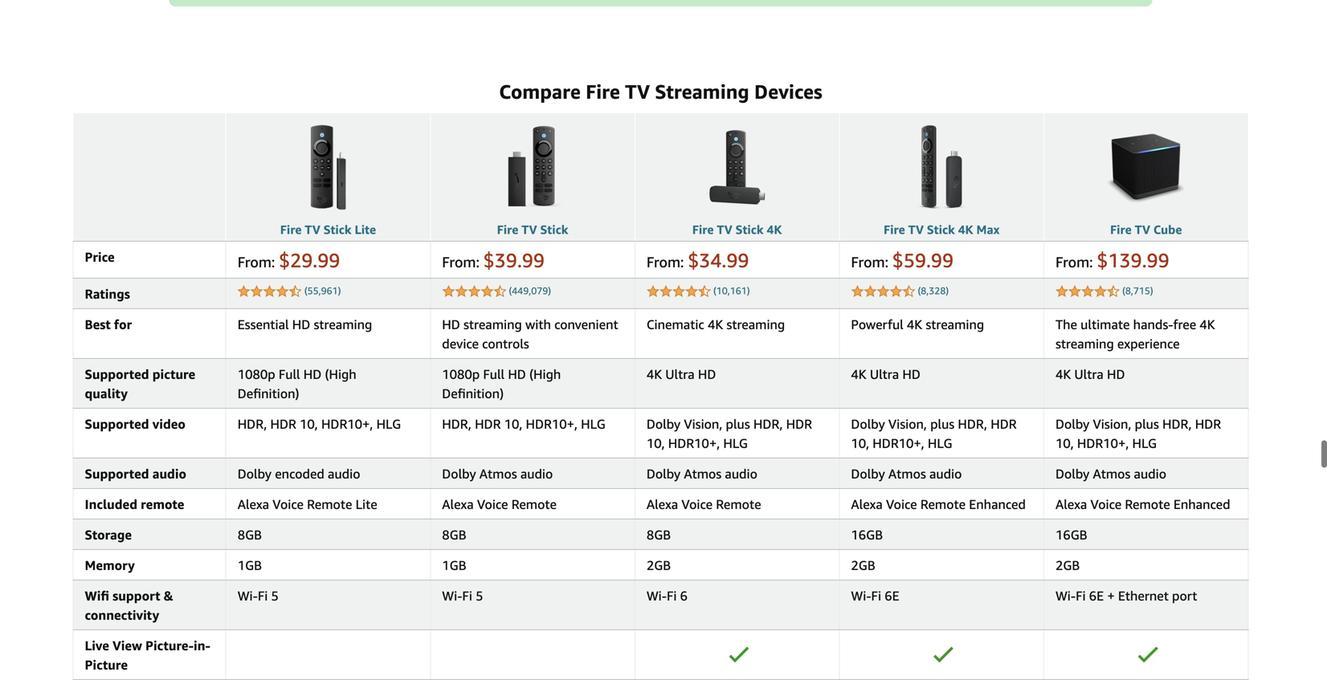 Task type: vqa. For each thing, say whether or not it's contained in the screenshot.


Task type: describe. For each thing, give the bounding box(es) containing it.
1 5 from the left
[[271, 588, 279, 604]]

tv for fire tv stick 4k max
[[908, 222, 924, 237]]

1 1gb from the left
[[238, 558, 262, 573]]

picture-
[[145, 638, 194, 653]]

4 audio from the left
[[725, 466, 757, 481]]

quality
[[85, 386, 128, 401]]

included
[[85, 497, 137, 512]]

max
[[976, 222, 1000, 237]]

3 audio from the left
[[520, 466, 553, 481]]

$59.99
[[892, 248, 954, 272]]

streaming for cinematic 4k streaming
[[727, 317, 785, 332]]

4 alexa from the left
[[851, 497, 883, 512]]

from: $34.99
[[647, 248, 749, 272]]

4k inside the ultimate hands-free 4k streaming experience
[[1200, 317, 1215, 332]]

cinematic
[[647, 317, 704, 332]]

1 hdr, hdr 10, hdr10+, hlg from the left
[[238, 416, 401, 432]]

1 enhanced from the left
[[969, 497, 1026, 512]]

1 1080p full hd (high definition) from the left
[[238, 367, 356, 401]]

fire for fire tv cube
[[1110, 222, 1132, 237]]

fire tv cube link
[[1110, 222, 1182, 237]]

port
[[1172, 588, 1197, 604]]

supported picture quality
[[85, 367, 195, 401]]

2 remote from the left
[[511, 497, 557, 512]]

memory
[[85, 558, 135, 573]]

price
[[85, 249, 115, 265]]

1 remote from the left
[[307, 497, 352, 512]]

free
[[1173, 317, 1196, 332]]

(55,961) link
[[304, 285, 341, 296]]

from: for $29.99
[[238, 253, 275, 271]]

4 wi- from the left
[[851, 588, 871, 604]]

in-
[[194, 638, 210, 653]]

for
[[114, 317, 132, 332]]

1 wi-fi 5 from the left
[[238, 588, 279, 604]]

+
[[1107, 588, 1115, 604]]

3 hdr, from the left
[[753, 416, 783, 432]]

hd down cinematic 4k streaming
[[698, 367, 716, 382]]

2 wi- from the left
[[442, 588, 462, 604]]

1 voice from the left
[[273, 497, 304, 512]]

1 alexa voice remote from the left
[[442, 497, 557, 512]]

live view picture-in- picture
[[85, 638, 210, 673]]

2 wi-fi 5 from the left
[[442, 588, 483, 604]]

fire tv stick lite image
[[280, 119, 376, 215]]

wifi support & connectivity
[[85, 588, 173, 623]]

4 dolby atmos audio from the left
[[1055, 466, 1166, 481]]

stick for fire tv stick
[[540, 222, 568, 237]]

(8,328) link
[[918, 285, 949, 296]]

fire tv stick 4k link
[[692, 222, 782, 237]]

1 hdr from the left
[[270, 416, 296, 432]]

fire right compare
[[586, 80, 620, 103]]

live
[[85, 638, 109, 653]]

streaming for powerful 4k streaming
[[926, 317, 984, 332]]

from: $139.99
[[1055, 248, 1169, 272]]

connectivity
[[85, 608, 159, 623]]

4 remote from the left
[[920, 497, 966, 512]]

encoded
[[275, 466, 324, 481]]

3 wi- from the left
[[647, 588, 667, 604]]

powerful 4k streaming
[[851, 317, 984, 332]]

hands-
[[1133, 317, 1173, 332]]

tv for fire tv stick
[[522, 222, 537, 237]]

2 hdr, from the left
[[442, 416, 471, 432]]

3 2gb from the left
[[1055, 558, 1080, 573]]

experience
[[1117, 336, 1180, 351]]

5 alexa from the left
[[1055, 497, 1087, 512]]

4 fi from the left
[[871, 588, 881, 604]]

streaming inside the ultimate hands-free 4k streaming experience
[[1055, 336, 1114, 351]]

2 1080p full hd (high definition) from the left
[[442, 367, 561, 401]]

cube
[[1153, 222, 1182, 237]]

storage
[[85, 527, 132, 542]]

1 wi- from the left
[[238, 588, 258, 604]]

best for
[[85, 317, 132, 332]]

4 voice from the left
[[886, 497, 917, 512]]

3 8gb from the left
[[647, 527, 671, 542]]

2 2gb from the left
[[851, 558, 875, 573]]

$139.99
[[1097, 248, 1169, 272]]

wi-fi 6e
[[851, 588, 899, 604]]

the ultimate hands-free 4k streaming experience
[[1055, 317, 1215, 351]]

fire tv stick 4k max
[[884, 222, 1000, 237]]

(8,715) link
[[1122, 285, 1153, 296]]

wi-fi 6e + ethernet port
[[1055, 588, 1197, 604]]

remote
[[141, 497, 184, 512]]

1 dolby atmos audio from the left
[[442, 466, 553, 481]]

&
[[164, 588, 173, 604]]

hd right essential
[[292, 317, 310, 332]]

2 alexa voice remote enhanced from the left
[[1055, 497, 1230, 512]]

alexa voice remote lite
[[238, 497, 377, 512]]

1 audio from the left
[[152, 466, 186, 481]]

hd down powerful 4k streaming
[[902, 367, 921, 382]]

supported video
[[85, 416, 185, 432]]

fire tv stick
[[497, 222, 568, 237]]

$34.99
[[688, 248, 749, 272]]

fire tv stick image
[[484, 119, 581, 215]]

(449,079) link
[[509, 285, 551, 296]]

3 voice from the left
[[682, 497, 713, 512]]

fire tv stick link
[[497, 222, 568, 237]]

4k right powerful
[[907, 317, 922, 332]]

tv left streaming
[[625, 80, 650, 103]]

picture
[[85, 657, 128, 673]]

from: for $34.99
[[647, 253, 684, 271]]

convenient
[[554, 317, 618, 332]]

1 fi from the left
[[258, 588, 268, 604]]

1 alexa voice remote enhanced from the left
[[851, 497, 1026, 512]]

4k down the
[[1055, 367, 1071, 382]]

1 check mark image from the left
[[729, 647, 750, 663]]

picture
[[152, 367, 195, 382]]

(8,715)
[[1122, 285, 1153, 296]]

2 check mark image from the left
[[933, 647, 954, 663]]

2 4k ultra hd from the left
[[851, 367, 921, 382]]

2 vision, from the left
[[888, 416, 927, 432]]

2 1gb from the left
[[442, 558, 466, 573]]

hd down the ultimate hands-free 4k streaming experience
[[1107, 367, 1125, 382]]

included remote
[[85, 497, 184, 512]]

1 1080p from the left
[[238, 367, 275, 382]]

1 definition) from the left
[[238, 386, 299, 401]]

streaming inside hd streaming with convenient device controls
[[463, 317, 522, 332]]

1 atmos from the left
[[479, 466, 517, 481]]

the
[[1055, 317, 1077, 332]]

device
[[442, 336, 479, 351]]

2 ultra from the left
[[870, 367, 899, 382]]

hd streaming with convenient device controls
[[442, 317, 618, 351]]

2 dolby atmos audio from the left
[[647, 466, 757, 481]]

5 remote from the left
[[1125, 497, 1170, 512]]

6e for wi-fi 6e + ethernet port
[[1089, 588, 1104, 604]]

from: $39.99
[[442, 248, 545, 272]]

(8,328)
[[918, 285, 949, 296]]

(449,079)
[[509, 285, 551, 296]]

1 (high from the left
[[325, 367, 356, 382]]

1 4k ultra hd from the left
[[647, 367, 716, 382]]

2 voice from the left
[[477, 497, 508, 512]]

fire tv stick 4k max link
[[884, 222, 1000, 237]]

fire tv stick lite
[[280, 222, 376, 237]]

ultimate
[[1081, 317, 1130, 332]]

2 dolby vision, plus hdr, hdr 10, hdr10+, hlg from the left
[[851, 416, 1017, 451]]

4 hdr, from the left
[[958, 416, 987, 432]]

(55,961)
[[304, 285, 341, 296]]

3 dolby atmos audio from the left
[[851, 466, 962, 481]]

cinematic 4k streaming
[[647, 317, 785, 332]]

fire for fire tv stick
[[497, 222, 518, 237]]

2 16gb from the left
[[1055, 527, 1087, 542]]

hd down 'essential hd streaming'
[[303, 367, 322, 382]]

2 alexa from the left
[[442, 497, 474, 512]]

3 alexa from the left
[[647, 497, 678, 512]]

tv for fire tv cube
[[1135, 222, 1150, 237]]

2 5 from the left
[[476, 588, 483, 604]]

1 full from the left
[[279, 367, 300, 382]]

5 wi- from the left
[[1055, 588, 1076, 604]]

with
[[525, 317, 551, 332]]

compare fire tv streaming devices
[[499, 80, 822, 103]]



Task type: locate. For each thing, give the bounding box(es) containing it.
1 horizontal spatial 4k ultra hd
[[851, 367, 921, 382]]

wi-
[[238, 588, 258, 604], [442, 588, 462, 604], [647, 588, 667, 604], [851, 588, 871, 604], [1055, 588, 1076, 604]]

1 8gb from the left
[[238, 527, 262, 542]]

4k left max
[[958, 222, 973, 237]]

3 atmos from the left
[[888, 466, 926, 481]]

2 stick from the left
[[540, 222, 568, 237]]

0 horizontal spatial alexa voice remote
[[442, 497, 557, 512]]

2 hdr, hdr 10, hdr10+, hlg from the left
[[442, 416, 606, 432]]

lite
[[355, 222, 376, 237], [356, 497, 377, 512]]

from:
[[238, 253, 275, 271], [442, 253, 480, 271], [647, 253, 684, 271], [851, 253, 888, 271], [1055, 253, 1093, 271]]

2 audio from the left
[[328, 466, 360, 481]]

4 hdr from the left
[[991, 416, 1017, 432]]

(high down hd streaming with convenient device controls
[[529, 367, 561, 382]]

ethernet
[[1118, 588, 1169, 604]]

1 vertical spatial lite
[[356, 497, 377, 512]]

1 horizontal spatial 2gb
[[851, 558, 875, 573]]

fire tv stick 4k max image
[[895, 119, 989, 215]]

definition)
[[238, 386, 299, 401], [442, 386, 504, 401]]

from: left $139.99
[[1055, 253, 1093, 271]]

3 stick from the left
[[736, 222, 764, 237]]

fire tv stick lite link
[[280, 222, 376, 237]]

5
[[271, 588, 279, 604], [476, 588, 483, 604]]

full down controls
[[483, 367, 505, 382]]

streaming down the
[[1055, 336, 1114, 351]]

controls
[[482, 336, 529, 351]]

6 audio from the left
[[1134, 466, 1166, 481]]

1 horizontal spatial 1080p full hd (high definition)
[[442, 367, 561, 401]]

0 horizontal spatial 1080p full hd (high definition)
[[238, 367, 356, 401]]

1 vertical spatial supported
[[85, 416, 149, 432]]

2 8gb from the left
[[442, 527, 466, 542]]

video
[[152, 416, 185, 432]]

tv up $34.99
[[717, 222, 732, 237]]

1 from: from the left
[[238, 253, 275, 271]]

from: left $59.99
[[851, 253, 888, 271]]

10,
[[300, 416, 318, 432], [504, 416, 522, 432], [647, 436, 665, 451], [851, 436, 869, 451], [1055, 436, 1074, 451]]

2 alexa voice remote from the left
[[647, 497, 761, 512]]

full down 'essential hd streaming'
[[279, 367, 300, 382]]

0 horizontal spatial plus
[[726, 416, 750, 432]]

supported for supported video
[[85, 416, 149, 432]]

0 vertical spatial supported
[[85, 367, 149, 382]]

streaming
[[655, 80, 749, 103]]

devices
[[754, 80, 822, 103]]

1080p
[[238, 367, 275, 382], [442, 367, 480, 382]]

compare
[[499, 80, 581, 103]]

hd down controls
[[508, 367, 526, 382]]

stick for fire tv stick 4k max
[[927, 222, 955, 237]]

from: left $34.99
[[647, 253, 684, 271]]

4k ultra hd down cinematic
[[647, 367, 716, 382]]

wi-fi 5
[[238, 588, 279, 604], [442, 588, 483, 604]]

5 from: from the left
[[1055, 253, 1093, 271]]

0 vertical spatial lite
[[355, 222, 376, 237]]

(10,161) link
[[713, 285, 750, 296]]

4k down fire tv stick 4k image
[[767, 222, 782, 237]]

16gb
[[851, 527, 883, 542], [1055, 527, 1087, 542]]

supported up the included
[[85, 466, 149, 481]]

1080p down essential
[[238, 367, 275, 382]]

3 hdr from the left
[[786, 416, 812, 432]]

2 horizontal spatial vision,
[[1093, 416, 1131, 432]]

1 2gb from the left
[[647, 558, 671, 573]]

atmos
[[479, 466, 517, 481], [684, 466, 722, 481], [888, 466, 926, 481], [1093, 466, 1131, 481]]

dolby vision, plus hdr, hdr 10, hdr10+, hlg
[[647, 416, 812, 451], [851, 416, 1017, 451], [1055, 416, 1221, 451]]

1 alexa from the left
[[238, 497, 269, 512]]

1 horizontal spatial 1gb
[[442, 558, 466, 573]]

4 from: from the left
[[851, 253, 888, 271]]

from: left "$39.99"
[[442, 253, 480, 271]]

wi-fi 6
[[647, 588, 688, 604]]

(high down 'essential hd streaming'
[[325, 367, 356, 382]]

0 horizontal spatial vision,
[[684, 416, 722, 432]]

from: inside from: $34.99
[[647, 253, 684, 271]]

streaming down (8,328) link
[[926, 317, 984, 332]]

lite for alexa voice remote lite
[[356, 497, 377, 512]]

4k ultra hd down ultimate
[[1055, 367, 1125, 382]]

2 horizontal spatial dolby vision, plus hdr, hdr 10, hdr10+, hlg
[[1055, 416, 1221, 451]]

4k down powerful
[[851, 367, 866, 382]]

hdr, hdr 10, hdr10+, hlg
[[238, 416, 401, 432], [442, 416, 606, 432]]

fi
[[258, 588, 268, 604], [462, 588, 472, 604], [667, 588, 677, 604], [871, 588, 881, 604], [1076, 588, 1086, 604]]

full
[[279, 367, 300, 382], [483, 367, 505, 382]]

from: inside from: $139.99
[[1055, 253, 1093, 271]]

1 hdr, from the left
[[238, 416, 267, 432]]

stick up $59.99
[[927, 222, 955, 237]]

lite down fire tv stick lite image
[[355, 222, 376, 237]]

1 horizontal spatial alexa voice remote
[[647, 497, 761, 512]]

from: for $39.99
[[442, 253, 480, 271]]

powerful
[[851, 317, 903, 332]]

hd
[[292, 317, 310, 332], [442, 317, 460, 332], [303, 367, 322, 382], [508, 367, 526, 382], [698, 367, 716, 382], [902, 367, 921, 382], [1107, 367, 1125, 382]]

2gb up the wi-fi 6e + ethernet port
[[1055, 558, 1080, 573]]

2 horizontal spatial ultra
[[1074, 367, 1104, 382]]

0 horizontal spatial 6e
[[885, 588, 899, 604]]

1 16gb from the left
[[851, 527, 883, 542]]

3 remote from the left
[[716, 497, 761, 512]]

dolby encoded audio
[[238, 466, 360, 481]]

definition) down "device"
[[442, 386, 504, 401]]

1080p full hd (high definition)
[[238, 367, 356, 401], [442, 367, 561, 401]]

2 fi from the left
[[462, 588, 472, 604]]

lite for fire tv stick lite
[[355, 222, 376, 237]]

fire tv stick 4k image
[[690, 119, 784, 215]]

0 horizontal spatial check mark image
[[729, 647, 750, 663]]

4k down cinematic
[[647, 367, 662, 382]]

3 supported from the top
[[85, 466, 149, 481]]

from: for $139.99
[[1055, 253, 1093, 271]]

essential
[[238, 317, 289, 332]]

5 voice from the left
[[1091, 497, 1122, 512]]

fire for fire tv stick 4k max
[[884, 222, 905, 237]]

0 horizontal spatial 2gb
[[647, 558, 671, 573]]

3 fi from the left
[[667, 588, 677, 604]]

streaming down (55,961)
[[314, 317, 372, 332]]

supported down quality at left bottom
[[85, 416, 149, 432]]

1 stick from the left
[[323, 222, 352, 237]]

1 horizontal spatial hdr, hdr 10, hdr10+, hlg
[[442, 416, 606, 432]]

2 (high from the left
[[529, 367, 561, 382]]

definition) down essential
[[238, 386, 299, 401]]

1 horizontal spatial definition)
[[442, 386, 504, 401]]

2 hdr from the left
[[475, 416, 501, 432]]

4k ultra hd down powerful
[[851, 367, 921, 382]]

3 ultra from the left
[[1074, 367, 1104, 382]]

2 horizontal spatial 2gb
[[1055, 558, 1080, 573]]

check mark image
[[1138, 647, 1159, 663]]

0 horizontal spatial enhanced
[[969, 497, 1026, 512]]

fire for fire tv stick lite
[[280, 222, 302, 237]]

1 horizontal spatial check mark image
[[933, 647, 954, 663]]

alexa voice remote
[[442, 497, 557, 512], [647, 497, 761, 512]]

1080p full hd (high definition) down 'essential hd streaming'
[[238, 367, 356, 401]]

fire tv cube image
[[1098, 119, 1194, 215]]

0 horizontal spatial (high
[[325, 367, 356, 382]]

plus
[[726, 416, 750, 432], [930, 416, 954, 432], [1135, 416, 1159, 432]]

1 horizontal spatial enhanced
[[1173, 497, 1230, 512]]

1gb
[[238, 558, 262, 573], [442, 558, 466, 573]]

1 horizontal spatial ultra
[[870, 367, 899, 382]]

2 supported from the top
[[85, 416, 149, 432]]

0 horizontal spatial 5
[[271, 588, 279, 604]]

2 definition) from the left
[[442, 386, 504, 401]]

view
[[113, 638, 142, 653]]

audio
[[152, 466, 186, 481], [328, 466, 360, 481], [520, 466, 553, 481], [725, 466, 757, 481], [929, 466, 962, 481], [1134, 466, 1166, 481]]

2 full from the left
[[483, 367, 505, 382]]

1 horizontal spatial vision,
[[888, 416, 927, 432]]

dolby atmos audio
[[442, 466, 553, 481], [647, 466, 757, 481], [851, 466, 962, 481], [1055, 466, 1166, 481]]

6e
[[885, 588, 899, 604], [1089, 588, 1104, 604]]

stick up $34.99
[[736, 222, 764, 237]]

vision,
[[684, 416, 722, 432], [888, 416, 927, 432], [1093, 416, 1131, 432]]

5 hdr from the left
[[1195, 416, 1221, 432]]

0 horizontal spatial 4k ultra hd
[[647, 367, 716, 382]]

hd inside hd streaming with convenient device controls
[[442, 317, 460, 332]]

essential hd streaming
[[238, 317, 372, 332]]

2 horizontal spatial 4k ultra hd
[[1055, 367, 1125, 382]]

3 plus from the left
[[1135, 416, 1159, 432]]

3 4k ultra hd from the left
[[1055, 367, 1125, 382]]

4k ultra hd
[[647, 367, 716, 382], [851, 367, 921, 382], [1055, 367, 1125, 382]]

1 horizontal spatial 8gb
[[442, 527, 466, 542]]

fire for fire tv stick 4k
[[692, 222, 714, 237]]

2 from: from the left
[[442, 253, 480, 271]]

0 horizontal spatial dolby vision, plus hdr, hdr 10, hdr10+, hlg
[[647, 416, 812, 451]]

from: inside from: $39.99
[[442, 253, 480, 271]]

2 1080p from the left
[[442, 367, 480, 382]]

supported for supported picture quality
[[85, 367, 149, 382]]

1 horizontal spatial full
[[483, 367, 505, 382]]

supported
[[85, 367, 149, 382], [85, 416, 149, 432], [85, 466, 149, 481]]

supported for supported audio
[[85, 466, 149, 481]]

streaming for essential hd streaming
[[314, 317, 372, 332]]

0 horizontal spatial 16gb
[[851, 527, 883, 542]]

2 atmos from the left
[[684, 466, 722, 481]]

streaming up controls
[[463, 317, 522, 332]]

best
[[85, 317, 111, 332]]

tv up $59.99
[[908, 222, 924, 237]]

hd up "device"
[[442, 317, 460, 332]]

2 enhanced from the left
[[1173, 497, 1230, 512]]

6
[[680, 588, 688, 604]]

tv for fire tv stick 4k
[[717, 222, 732, 237]]

ultra
[[665, 367, 695, 382], [870, 367, 899, 382], [1074, 367, 1104, 382]]

supported audio
[[85, 466, 186, 481]]

1 horizontal spatial 5
[[476, 588, 483, 604]]

from: inside "from: $29.99"
[[238, 253, 275, 271]]

2gb
[[647, 558, 671, 573], [851, 558, 875, 573], [1055, 558, 1080, 573]]

0 horizontal spatial 1gb
[[238, 558, 262, 573]]

tv left cube
[[1135, 222, 1150, 237]]

stick up $29.99
[[323, 222, 352, 237]]

1 horizontal spatial 16gb
[[1055, 527, 1087, 542]]

alexa
[[238, 497, 269, 512], [442, 497, 474, 512], [647, 497, 678, 512], [851, 497, 883, 512], [1055, 497, 1087, 512]]

from: left $29.99
[[238, 253, 275, 271]]

supported up quality at left bottom
[[85, 367, 149, 382]]

1 horizontal spatial 6e
[[1089, 588, 1104, 604]]

lite down dolby encoded audio
[[356, 497, 377, 512]]

fire up "from: $29.99"
[[280, 222, 302, 237]]

streaming
[[314, 317, 372, 332], [463, 317, 522, 332], [727, 317, 785, 332], [926, 317, 984, 332], [1055, 336, 1114, 351]]

supported inside supported picture quality
[[85, 367, 149, 382]]

remote
[[307, 497, 352, 512], [511, 497, 557, 512], [716, 497, 761, 512], [920, 497, 966, 512], [1125, 497, 1170, 512]]

1 horizontal spatial plus
[[930, 416, 954, 432]]

3 dolby vision, plus hdr, hdr 10, hdr10+, hlg from the left
[[1055, 416, 1221, 451]]

stick up "$39.99"
[[540, 222, 568, 237]]

8gb
[[238, 527, 262, 542], [442, 527, 466, 542], [647, 527, 671, 542]]

ultra down cinematic
[[665, 367, 695, 382]]

0 horizontal spatial wi-fi 5
[[238, 588, 279, 604]]

fire tv stick 4k
[[692, 222, 782, 237]]

1 ultra from the left
[[665, 367, 695, 382]]

0 horizontal spatial full
[[279, 367, 300, 382]]

2 vertical spatial supported
[[85, 466, 149, 481]]

streaming down the (10,161) link
[[727, 317, 785, 332]]

6e for wi-fi 6e
[[885, 588, 899, 604]]

0 horizontal spatial alexa voice remote enhanced
[[851, 497, 1026, 512]]

$39.99
[[483, 248, 545, 272]]

0 horizontal spatial ultra
[[665, 367, 695, 382]]

alexa voice remote enhanced
[[851, 497, 1026, 512], [1055, 497, 1230, 512]]

check mark image
[[729, 647, 750, 663], [933, 647, 954, 663]]

2 horizontal spatial 8gb
[[647, 527, 671, 542]]

1 supported from the top
[[85, 367, 149, 382]]

2 horizontal spatial plus
[[1135, 416, 1159, 432]]

fire up from: $34.99
[[692, 222, 714, 237]]

0 horizontal spatial hdr, hdr 10, hdr10+, hlg
[[238, 416, 401, 432]]

fire up from: $139.99
[[1110, 222, 1132, 237]]

0 horizontal spatial 8gb
[[238, 527, 262, 542]]

1 horizontal spatial wi-fi 5
[[442, 588, 483, 604]]

4 stick from the left
[[927, 222, 955, 237]]

fire tv cube
[[1110, 222, 1182, 237]]

from: $59.99
[[851, 248, 954, 272]]

hdr
[[270, 416, 296, 432], [475, 416, 501, 432], [786, 416, 812, 432], [991, 416, 1017, 432], [1195, 416, 1221, 432]]

from: inside from: $59.99
[[851, 253, 888, 271]]

ultra down powerful
[[870, 367, 899, 382]]

from: $29.99
[[238, 248, 340, 272]]

tv up "$39.99"
[[522, 222, 537, 237]]

4 atmos from the left
[[1093, 466, 1131, 481]]

enhanced
[[969, 497, 1026, 512], [1173, 497, 1230, 512]]

ultra down ultimate
[[1074, 367, 1104, 382]]

3 vision, from the left
[[1093, 416, 1131, 432]]

fire up "$39.99"
[[497, 222, 518, 237]]

4k right free
[[1200, 317, 1215, 332]]

1 horizontal spatial 1080p
[[442, 367, 480, 382]]

stick for fire tv stick lite
[[323, 222, 352, 237]]

2gb up wi-fi 6e
[[851, 558, 875, 573]]

$29.99
[[279, 248, 340, 272]]

fire up from: $59.99 on the top of the page
[[884, 222, 905, 237]]

support
[[113, 588, 160, 604]]

1 horizontal spatial (high
[[529, 367, 561, 382]]

1080p down "device"
[[442, 367, 480, 382]]

fire
[[586, 80, 620, 103], [280, 222, 302, 237], [497, 222, 518, 237], [692, 222, 714, 237], [884, 222, 905, 237], [1110, 222, 1132, 237]]

stick for fire tv stick 4k
[[736, 222, 764, 237]]

4k down (10,161)
[[708, 317, 723, 332]]

1 plus from the left
[[726, 416, 750, 432]]

1 horizontal spatial alexa voice remote enhanced
[[1055, 497, 1230, 512]]

1 horizontal spatial dolby vision, plus hdr, hdr 10, hdr10+, hlg
[[851, 416, 1017, 451]]

1080p full hd (high definition) down controls
[[442, 367, 561, 401]]

5 audio from the left
[[929, 466, 962, 481]]

0 horizontal spatial 1080p
[[238, 367, 275, 382]]

wifi
[[85, 588, 109, 604]]

1 dolby vision, plus hdr, hdr 10, hdr10+, hlg from the left
[[647, 416, 812, 451]]

2gb up wi-fi 6
[[647, 558, 671, 573]]

5 hdr, from the left
[[1162, 416, 1192, 432]]

2 plus from the left
[[930, 416, 954, 432]]

ratings
[[85, 286, 130, 301]]

tv for fire tv stick lite
[[305, 222, 320, 237]]

4k
[[767, 222, 782, 237], [958, 222, 973, 237], [708, 317, 723, 332], [907, 317, 922, 332], [1200, 317, 1215, 332], [647, 367, 662, 382], [851, 367, 866, 382], [1055, 367, 1071, 382]]

1 vision, from the left
[[684, 416, 722, 432]]

(10,161)
[[713, 285, 750, 296]]

tv up $29.99
[[305, 222, 320, 237]]

5 fi from the left
[[1076, 588, 1086, 604]]

0 horizontal spatial definition)
[[238, 386, 299, 401]]

from: for $59.99
[[851, 253, 888, 271]]



